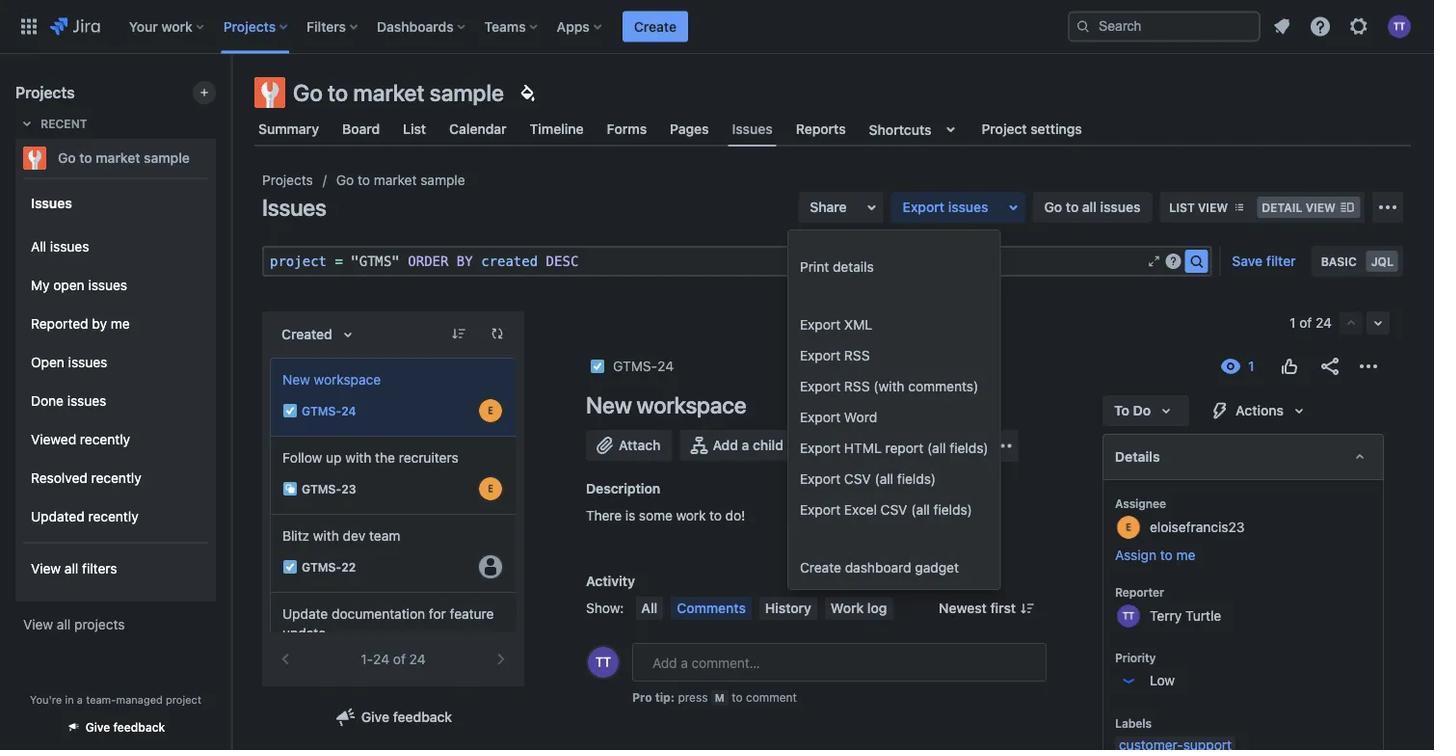 Task type: vqa. For each thing, say whether or not it's contained in the screenshot.
"queries"
no



Task type: describe. For each thing, give the bounding box(es) containing it.
child
[[753, 437, 784, 453]]

view all filters
[[31, 561, 117, 577]]

list for list
[[403, 121, 426, 137]]

export for export csv (all fields)
[[800, 471, 841, 487]]

done issues link
[[23, 382, 208, 420]]

go down the 'board' link
[[336, 172, 354, 188]]

me for reported by me
[[111, 316, 130, 332]]

22
[[341, 560, 356, 574]]

1 vertical spatial with
[[313, 528, 339, 544]]

save filter button
[[1221, 246, 1308, 277]]

order by image
[[336, 323, 359, 346]]

1 vertical spatial projects
[[15, 83, 75, 102]]

resolved
[[31, 470, 88, 486]]

editor image
[[1147, 254, 1162, 269]]

teams button
[[479, 11, 545, 42]]

created
[[281, 326, 332, 342]]

1 horizontal spatial csv
[[881, 502, 908, 518]]

you're
[[30, 693, 62, 706]]

1 horizontal spatial go to market sample link
[[336, 169, 465, 192]]

1-
[[361, 651, 373, 667]]

jql
[[1371, 255, 1394, 268]]

list view
[[1170, 201, 1228, 214]]

open issues
[[31, 354, 107, 370]]

gtms- for with
[[302, 560, 341, 574]]

banner containing your work
[[0, 0, 1434, 54]]

0 horizontal spatial give feedback button
[[55, 711, 177, 743]]

add to starred image
[[210, 147, 233, 170]]

tab list containing issues
[[243, 112, 1423, 147]]

notifications image
[[1271, 15, 1294, 38]]

updated recently
[[31, 509, 138, 525]]

excel
[[844, 502, 877, 518]]

pages
[[670, 121, 709, 137]]

timeline
[[530, 121, 584, 137]]

1 vertical spatial fields)
[[897, 471, 936, 487]]

in
[[65, 693, 74, 706]]

assignee pin to top. only you can see pinned fields. image
[[1170, 496, 1186, 511]]

export rss (with comments)
[[800, 378, 979, 394]]

resolved recently link
[[23, 459, 208, 497]]

issue inside button
[[787, 437, 820, 453]]

rss for export rss
[[844, 348, 870, 363]]

import and bulk change issues image
[[1377, 196, 1400, 219]]

view for detail view
[[1306, 201, 1336, 214]]

viewed recently link
[[23, 420, 208, 459]]

issues for all issues
[[50, 239, 89, 255]]

group containing all issues
[[23, 222, 208, 542]]

reporter
[[1115, 585, 1164, 599]]

eloisefrancis23
[[1150, 519, 1245, 535]]

1 vertical spatial new
[[586, 391, 632, 418]]

export csv (all fields)
[[800, 471, 936, 487]]

go up summary
[[293, 79, 323, 106]]

1 horizontal spatial of
[[1300, 315, 1312, 331]]

project settings link
[[978, 112, 1086, 147]]

"gtms"
[[351, 253, 400, 269]]

print details link
[[789, 252, 1000, 282]]

gadget
[[915, 560, 959, 576]]

share button
[[799, 192, 884, 223]]

activity
[[586, 573, 635, 589]]

print details
[[800, 259, 874, 275]]

blitz with dev team
[[282, 528, 400, 544]]

pro tip: press m to comment
[[632, 690, 797, 704]]

export excel csv (all fields)
[[800, 502, 973, 518]]

fields) for csv
[[934, 502, 973, 518]]

to inside button
[[1161, 547, 1173, 563]]

vote options: no one has voted for this issue yet. image
[[1278, 355, 1301, 378]]

assign
[[1115, 547, 1157, 563]]

reports
[[796, 121, 846, 137]]

add
[[713, 437, 738, 453]]

(all for csv
[[911, 502, 930, 518]]

gtms- inside gtms-24 link
[[613, 358, 658, 374]]

open issues link
[[23, 343, 208, 382]]

(all for report
[[927, 440, 946, 456]]

newest first
[[939, 600, 1016, 616]]

list link
[[399, 112, 430, 147]]

update
[[282, 606, 328, 622]]

board
[[342, 121, 380, 137]]

project settings
[[982, 121, 1082, 137]]

1 vertical spatial work
[[676, 508, 706, 523]]

dev
[[343, 528, 366, 544]]

viewed
[[31, 431, 76, 447]]

create for create dashboard gadget
[[800, 560, 842, 576]]

group containing issues
[[23, 177, 208, 600]]

0 horizontal spatial new workspace
[[282, 372, 381, 388]]

1 horizontal spatial give feedback button
[[323, 702, 464, 733]]

newest first button
[[928, 597, 1047, 620]]

0 vertical spatial sample
[[430, 79, 504, 106]]

issues for open issues
[[68, 354, 107, 370]]

gtms-22
[[302, 560, 356, 574]]

refresh image
[[490, 326, 505, 341]]

eloisefrancis23 image
[[479, 399, 502, 422]]

0 vertical spatial all
[[1083, 199, 1097, 215]]

detail
[[1262, 201, 1303, 214]]

settings
[[1031, 121, 1082, 137]]

export html report (all fields) link
[[789, 433, 1000, 464]]

dashboard
[[845, 560, 912, 576]]

team-
[[86, 693, 116, 706]]

there is some work to do!
[[586, 508, 745, 523]]

recent
[[40, 117, 87, 130]]

by
[[457, 253, 473, 269]]

0 horizontal spatial csv
[[844, 471, 871, 487]]

recruiters
[[399, 450, 459, 466]]

profile image of terry turtle image
[[588, 647, 619, 678]]

0 horizontal spatial give feedback
[[86, 721, 165, 734]]

a inside button
[[742, 437, 749, 453]]

export excel csv (all fields) link
[[789, 495, 1000, 525]]

open export issues dropdown image
[[1002, 196, 1025, 219]]

work log
[[831, 600, 887, 616]]

me for assign to me
[[1177, 547, 1196, 563]]

create for create
[[634, 18, 677, 34]]

to right open export issues dropdown image
[[1066, 199, 1079, 215]]

shortcuts button
[[865, 112, 966, 147]]

export xml
[[800, 317, 873, 333]]

1 horizontal spatial feedback
[[393, 709, 452, 725]]

0 vertical spatial new
[[282, 372, 310, 388]]

apps button
[[551, 11, 609, 42]]

sort descending image
[[451, 326, 467, 341]]

apps
[[557, 18, 590, 34]]

m
[[715, 691, 725, 704]]

priority
[[1115, 651, 1156, 664]]

view all projects link
[[15, 607, 216, 642]]

0 horizontal spatial project
[[166, 693, 201, 706]]

actions
[[1236, 402, 1284, 418]]

primary element
[[12, 0, 1068, 54]]

export word
[[800, 409, 877, 425]]

turtle
[[1186, 607, 1222, 623]]

1 vertical spatial sample
[[144, 150, 190, 166]]

to left do!
[[710, 508, 722, 523]]

Add a comment… field
[[632, 643, 1047, 682]]

0 horizontal spatial go to market sample link
[[15, 139, 208, 177]]

view all filters link
[[23, 549, 208, 588]]

set background color image
[[516, 81, 539, 104]]

recently for viewed recently
[[80, 431, 130, 447]]

labels
[[1115, 716, 1152, 730]]

1 vertical spatial market
[[96, 150, 140, 166]]

(with
[[874, 378, 905, 394]]

done
[[31, 393, 64, 409]]

export rss link
[[789, 340, 1000, 371]]

issues for done issues
[[67, 393, 106, 409]]

go right open export issues dropdown image
[[1045, 199, 1063, 215]]

1 vertical spatial of
[[393, 651, 406, 667]]

share
[[810, 199, 847, 215]]

1 vertical spatial task image
[[282, 559, 298, 575]]

23
[[341, 482, 356, 495]]

summary link
[[255, 112, 323, 147]]

fields) for report
[[950, 440, 989, 456]]

0 vertical spatial market
[[353, 79, 425, 106]]

issues inside go to all issues link
[[1100, 199, 1141, 215]]

1 horizontal spatial workspace
[[637, 391, 746, 418]]

up
[[326, 450, 342, 466]]

2 horizontal spatial issues
[[732, 121, 773, 137]]

do!
[[726, 508, 745, 523]]

comments
[[677, 600, 746, 616]]

by
[[92, 316, 107, 332]]



Task type: locate. For each thing, give the bounding box(es) containing it.
details
[[1115, 449, 1160, 465]]

issues left open export issues dropdown image
[[948, 199, 989, 215]]

go
[[293, 79, 323, 106], [58, 150, 76, 166], [336, 172, 354, 188], [1045, 199, 1063, 215]]

history button
[[760, 597, 817, 620]]

market down the list link
[[374, 172, 417, 188]]

1 vertical spatial all
[[641, 600, 658, 616]]

me inside button
[[1177, 547, 1196, 563]]

to down recent
[[79, 150, 92, 166]]

work log button
[[825, 597, 893, 620]]

group
[[23, 177, 208, 600], [23, 222, 208, 542], [789, 304, 1000, 531]]

link issue
[[872, 437, 936, 453]]

give feedback button down the 1-24 of 24
[[323, 702, 464, 733]]

export left the excel
[[800, 502, 841, 518]]

csv up the excel
[[844, 471, 871, 487]]

go to market sample down recent
[[58, 150, 190, 166]]

0 vertical spatial a
[[742, 437, 749, 453]]

recently down resolved recently link
[[88, 509, 138, 525]]

0 vertical spatial go to market sample
[[293, 79, 504, 106]]

give feedback down the 1-24 of 24
[[361, 709, 452, 725]]

sample down the list link
[[421, 172, 465, 188]]

eloisefrancis23 image
[[479, 477, 502, 500]]

issues inside the my open issues link
[[88, 277, 127, 293]]

viewed recently
[[31, 431, 130, 447]]

collapse recent projects image
[[15, 112, 39, 135]]

0 vertical spatial create
[[634, 18, 677, 34]]

export inside export excel csv (all fields) link
[[800, 502, 841, 518]]

work right some on the bottom left of page
[[676, 508, 706, 523]]

1 vertical spatial project
[[166, 693, 201, 706]]

menu bar containing all
[[632, 597, 897, 620]]

2 vertical spatial market
[[374, 172, 417, 188]]

project left =
[[270, 253, 327, 269]]

export for export word
[[800, 409, 841, 425]]

report
[[886, 440, 924, 456]]

tip:
[[655, 690, 675, 704]]

workspace down order by "icon"
[[314, 372, 381, 388]]

export word link
[[789, 402, 1000, 433]]

export down add a child issue
[[800, 471, 841, 487]]

sub task image
[[282, 481, 298, 496]]

my open issues link
[[23, 266, 208, 305]]

all right show:
[[641, 600, 658, 616]]

view for view all projects
[[23, 616, 53, 632]]

export csv (all fields) link
[[789, 464, 1000, 495]]

issues down projects "link"
[[262, 194, 326, 221]]

1 horizontal spatial view
[[1306, 201, 1336, 214]]

2 vertical spatial sample
[[421, 172, 465, 188]]

list inside tab list
[[403, 121, 426, 137]]

export for export rss
[[800, 348, 841, 363]]

new up task icon
[[282, 372, 310, 388]]

0 horizontal spatial view
[[1198, 201, 1228, 214]]

create
[[634, 18, 677, 34], [800, 560, 842, 576]]

0 vertical spatial task image
[[590, 359, 605, 374]]

1 rss from the top
[[844, 348, 870, 363]]

workspace
[[314, 372, 381, 388], [637, 391, 746, 418]]

(all
[[927, 440, 946, 456], [875, 471, 894, 487], [911, 502, 930, 518]]

0 horizontal spatial work
[[161, 18, 193, 34]]

issues left list view
[[1100, 199, 1141, 215]]

2 issue from the left
[[902, 437, 936, 453]]

1 horizontal spatial give feedback
[[361, 709, 452, 725]]

create inside button
[[800, 560, 842, 576]]

1 vertical spatial recently
[[91, 470, 141, 486]]

give feedback down you're in a team-managed project
[[86, 721, 165, 734]]

export inside export rss link
[[800, 348, 841, 363]]

all inside button
[[641, 600, 658, 616]]

(all inside export excel csv (all fields) link
[[911, 502, 930, 518]]

sidebar navigation image
[[210, 77, 253, 116]]

search image
[[1076, 19, 1091, 34]]

projects down summary link
[[262, 172, 313, 188]]

feedback down the 1-24 of 24
[[393, 709, 452, 725]]

dashboards button
[[371, 11, 473, 42]]

1 horizontal spatial issue
[[902, 437, 936, 453]]

with left the dev
[[313, 528, 339, 544]]

gtms-24 up attach
[[613, 358, 674, 374]]

rss up the word on the bottom right of the page
[[844, 378, 870, 394]]

task image left gtms-24 link on the left
[[590, 359, 605, 374]]

reported
[[31, 316, 88, 332]]

(all up export excel csv (all fields) on the right of page
[[875, 471, 894, 487]]

all right open export issues dropdown image
[[1083, 199, 1097, 215]]

projects inside projects 'dropdown button'
[[223, 18, 276, 34]]

1 vertical spatial all
[[65, 561, 78, 577]]

export
[[903, 199, 945, 215], [800, 317, 841, 333], [800, 348, 841, 363], [800, 378, 841, 394], [800, 409, 841, 425], [800, 440, 841, 456], [800, 471, 841, 487], [800, 502, 841, 518]]

1 horizontal spatial list
[[1170, 201, 1195, 214]]

1 of 24
[[1290, 315, 1332, 331]]

all for all
[[641, 600, 658, 616]]

0 vertical spatial (all
[[927, 440, 946, 456]]

0 vertical spatial view
[[31, 561, 61, 577]]

go to market sample link down the list link
[[336, 169, 465, 192]]

1 vertical spatial create
[[800, 560, 842, 576]]

list for list view
[[1170, 201, 1195, 214]]

issues down reported by me
[[68, 354, 107, 370]]

all issues
[[31, 239, 89, 255]]

export down the "export word" on the bottom right
[[800, 440, 841, 456]]

project
[[982, 121, 1027, 137]]

jira image
[[50, 15, 100, 38], [50, 15, 100, 38]]

search image
[[1185, 250, 1208, 273]]

settings image
[[1348, 15, 1371, 38]]

all inside group
[[65, 561, 78, 577]]

recently down done issues link
[[80, 431, 130, 447]]

issues inside all issues "link"
[[50, 239, 89, 255]]

0 horizontal spatial gtms-24
[[302, 404, 356, 417]]

all for all issues
[[31, 239, 46, 255]]

sample left add to starred icon
[[144, 150, 190, 166]]

work
[[161, 18, 193, 34], [676, 508, 706, 523]]

1 horizontal spatial me
[[1177, 547, 1196, 563]]

go down recent
[[58, 150, 76, 166]]

(all inside export csv (all fields) link
[[875, 471, 894, 487]]

reporter pin to top. only you can see pinned fields. image
[[1168, 584, 1184, 600]]

1 horizontal spatial all
[[641, 600, 658, 616]]

board link
[[338, 112, 384, 147]]

with
[[345, 450, 371, 466], [313, 528, 339, 544]]

export down export rss
[[800, 378, 841, 394]]

export for export issues
[[903, 199, 945, 215]]

0 horizontal spatial all
[[31, 239, 46, 255]]

0 horizontal spatial of
[[393, 651, 406, 667]]

task image
[[590, 359, 605, 374], [282, 559, 298, 575]]

issues up open
[[50, 239, 89, 255]]

the
[[375, 450, 395, 466]]

1 vertical spatial me
[[1177, 547, 1196, 563]]

fields) down report
[[897, 471, 936, 487]]

0 vertical spatial workspace
[[314, 372, 381, 388]]

link issue button
[[840, 430, 949, 461]]

all left filters
[[65, 561, 78, 577]]

list right board
[[403, 121, 426, 137]]

1 horizontal spatial gtms-24
[[613, 358, 674, 374]]

give down the "team-"
[[86, 721, 110, 734]]

there
[[586, 508, 622, 523]]

export inside export issues button
[[903, 199, 945, 215]]

view all projects
[[23, 616, 125, 632]]

1 vertical spatial a
[[77, 693, 83, 706]]

export up export rss
[[800, 317, 841, 333]]

0 horizontal spatial give
[[86, 721, 110, 734]]

0 horizontal spatial with
[[313, 528, 339, 544]]

new workspace down created dropdown button in the top left of the page
[[282, 372, 381, 388]]

1 vertical spatial go to market sample
[[58, 150, 190, 166]]

menu
[[789, 230, 1000, 589]]

export issues
[[903, 199, 989, 215]]

0 horizontal spatial me
[[111, 316, 130, 332]]

a right "in"
[[77, 693, 83, 706]]

fields) left add app image at the right bottom
[[950, 440, 989, 456]]

0 horizontal spatial issue
[[787, 437, 820, 453]]

issues up all issues
[[31, 194, 72, 210]]

your work
[[129, 18, 193, 34]]

1 horizontal spatial issues
[[262, 194, 326, 221]]

create project image
[[197, 85, 212, 100]]

export down export xml
[[800, 348, 841, 363]]

to down the 'board' link
[[358, 172, 370, 188]]

summary
[[258, 121, 319, 137]]

view for view all filters
[[31, 561, 61, 577]]

open share dialog image
[[861, 196, 884, 219]]

your profile and settings image
[[1388, 15, 1411, 38]]

assignee
[[1115, 496, 1166, 510]]

reported by me
[[31, 316, 130, 332]]

update documentation for feature update
[[282, 606, 494, 641]]

your
[[129, 18, 158, 34]]

new workspace down the 'copy link to issue' image
[[586, 391, 746, 418]]

copy link to issue image
[[670, 358, 686, 373]]

1 vertical spatial rss
[[844, 378, 870, 394]]

forms
[[607, 121, 647, 137]]

2 vertical spatial fields)
[[934, 502, 973, 518]]

issues right pages
[[732, 121, 773, 137]]

all inside "link"
[[31, 239, 46, 255]]

1 vertical spatial view
[[23, 616, 53, 632]]

gtms- left the 'copy link to issue' image
[[613, 358, 658, 374]]

0 vertical spatial project
[[270, 253, 327, 269]]

0 vertical spatial of
[[1300, 315, 1312, 331]]

workspace down the 'copy link to issue' image
[[637, 391, 746, 418]]

export inside export word 'link'
[[800, 409, 841, 425]]

banner
[[0, 0, 1434, 54]]

print
[[800, 259, 829, 275]]

2 vertical spatial go to market sample
[[336, 172, 465, 188]]

1 vertical spatial gtms-24
[[302, 404, 356, 417]]

go to market sample up the list link
[[293, 79, 504, 106]]

project inside jql query field
[[270, 253, 327, 269]]

0 vertical spatial list
[[403, 121, 426, 137]]

1 vertical spatial new workspace
[[586, 391, 746, 418]]

recently for resolved recently
[[91, 470, 141, 486]]

projects for projects "link"
[[262, 172, 313, 188]]

sample
[[430, 79, 504, 106], [144, 150, 190, 166], [421, 172, 465, 188]]

export inside the export xml link
[[800, 317, 841, 333]]

recently for updated recently
[[88, 509, 138, 525]]

work inside popup button
[[161, 18, 193, 34]]

update documentation for feature update link
[[270, 593, 516, 690]]

1 vertical spatial (all
[[875, 471, 894, 487]]

all
[[1083, 199, 1097, 215], [65, 561, 78, 577], [57, 616, 71, 632]]

project right the managed
[[166, 693, 201, 706]]

gtms- right sub task icon
[[302, 482, 341, 495]]

0 vertical spatial projects
[[223, 18, 276, 34]]

1 horizontal spatial give
[[361, 709, 390, 725]]

add app image
[[992, 434, 1015, 457]]

issues for export issues
[[948, 199, 989, 215]]

rss down xml
[[844, 348, 870, 363]]

managed
[[116, 693, 163, 706]]

issue inside button
[[902, 437, 936, 453]]

issues inside done issues link
[[67, 393, 106, 409]]

projects for projects 'dropdown button'
[[223, 18, 276, 34]]

resolved recently
[[31, 470, 141, 486]]

go to market sample link
[[15, 139, 208, 177], [336, 169, 465, 192]]

show:
[[586, 600, 624, 616]]

market up the list link
[[353, 79, 425, 106]]

calendar link
[[446, 112, 511, 147]]

(all down export csv (all fields) link
[[911, 502, 930, 518]]

list up "syntax help" icon
[[1170, 201, 1195, 214]]

assign to me
[[1115, 547, 1196, 563]]

view inside group
[[31, 561, 61, 577]]

1 vertical spatial list
[[1170, 201, 1195, 214]]

create inside button
[[634, 18, 677, 34]]

all up the my
[[31, 239, 46, 255]]

new
[[282, 372, 310, 388], [586, 391, 632, 418]]

view left projects
[[23, 616, 53, 632]]

give feedback
[[361, 709, 452, 725], [86, 721, 165, 734]]

view
[[1198, 201, 1228, 214], [1306, 201, 1336, 214]]

task image down blitz
[[282, 559, 298, 575]]

csv down export csv (all fields) link
[[881, 502, 908, 518]]

export for export excel csv (all fields)
[[800, 502, 841, 518]]

add a child issue button
[[680, 430, 832, 461]]

recently down viewed recently link
[[91, 470, 141, 486]]

1 issue from the left
[[787, 437, 820, 453]]

feedback down the managed
[[113, 721, 165, 734]]

view for list view
[[1198, 201, 1228, 214]]

1 vertical spatial csv
[[881, 502, 908, 518]]

all left projects
[[57, 616, 71, 632]]

0 vertical spatial work
[[161, 18, 193, 34]]

view
[[31, 561, 61, 577], [23, 616, 53, 632]]

issues inside open issues link
[[68, 354, 107, 370]]

rss inside export rss (with comments) link
[[844, 378, 870, 394]]

0 vertical spatial me
[[111, 316, 130, 332]]

view down updated
[[31, 561, 61, 577]]

1 horizontal spatial task image
[[590, 359, 605, 374]]

filters
[[82, 561, 117, 577]]

1 horizontal spatial work
[[676, 508, 706, 523]]

(all right report
[[927, 440, 946, 456]]

issues up viewed recently
[[67, 393, 106, 409]]

tab list
[[243, 112, 1423, 147]]

share image
[[1319, 355, 1342, 378]]

a
[[742, 437, 749, 453], [77, 693, 83, 706]]

projects up "collapse recent projects" icon
[[15, 83, 75, 102]]

gtms- for up
[[302, 482, 341, 495]]

0 vertical spatial new workspace
[[282, 372, 381, 388]]

to right assign
[[1161, 547, 1173, 563]]

0 horizontal spatial feedback
[[113, 721, 165, 734]]

rss for export rss (with comments)
[[844, 378, 870, 394]]

terry turtle
[[1150, 607, 1222, 623]]

export for export rss (with comments)
[[800, 378, 841, 394]]

issues right open
[[88, 277, 127, 293]]

of right "1-"
[[393, 651, 406, 667]]

go to market sample down the list link
[[336, 172, 465, 188]]

1 view from the left
[[1198, 201, 1228, 214]]

0 horizontal spatial create
[[634, 18, 677, 34]]

filters button
[[301, 11, 365, 42]]

0 horizontal spatial new
[[282, 372, 310, 388]]

export right 'open share dialog' icon
[[903, 199, 945, 215]]

task image
[[282, 403, 298, 418]]

0 horizontal spatial a
[[77, 693, 83, 706]]

2 view from the left
[[1306, 201, 1336, 214]]

create right apps popup button
[[634, 18, 677, 34]]

1 horizontal spatial a
[[742, 437, 749, 453]]

details element
[[1103, 434, 1384, 480]]

gtms-24 right task icon
[[302, 404, 356, 417]]

0 vertical spatial all
[[31, 239, 46, 255]]

gtms- right task icon
[[302, 404, 341, 417]]

give feedback button down you're in a team-managed project
[[55, 711, 177, 743]]

all for filters
[[65, 561, 78, 577]]

new up attach button
[[586, 391, 632, 418]]

follow
[[282, 450, 322, 466]]

detail view
[[1262, 201, 1336, 214]]

gtms- for workspace
[[302, 404, 341, 417]]

history
[[765, 600, 812, 616]]

JQL query field
[[264, 248, 1147, 275]]

1 horizontal spatial with
[[345, 450, 371, 466]]

actions image
[[1357, 355, 1380, 378]]

newest
[[939, 600, 987, 616]]

0 vertical spatial csv
[[844, 471, 871, 487]]

created
[[481, 253, 538, 269]]

2 vertical spatial recently
[[88, 509, 138, 525]]

projects link
[[262, 169, 313, 192]]

you're in a team-managed project
[[30, 693, 201, 706]]

export xml link
[[789, 309, 1000, 340]]

feedback
[[393, 709, 452, 725], [113, 721, 165, 734]]

help image
[[1309, 15, 1332, 38]]

to up board
[[328, 79, 348, 106]]

export inside "export html report (all fields)" link
[[800, 440, 841, 456]]

give down "1-"
[[361, 709, 390, 725]]

1 horizontal spatial new workspace
[[586, 391, 746, 418]]

new workspace
[[282, 372, 381, 388], [586, 391, 746, 418]]

1 horizontal spatial project
[[270, 253, 327, 269]]

(all inside "export html report (all fields)" link
[[927, 440, 946, 456]]

2 vertical spatial all
[[57, 616, 71, 632]]

group containing export xml
[[789, 304, 1000, 531]]

view right detail
[[1306, 201, 1336, 214]]

0 vertical spatial rss
[[844, 348, 870, 363]]

0 vertical spatial gtms-24
[[613, 358, 674, 374]]

1 vertical spatial workspace
[[637, 391, 746, 418]]

1 horizontal spatial new
[[586, 391, 632, 418]]

order
[[408, 253, 449, 269]]

export inside export rss (with comments) link
[[800, 378, 841, 394]]

2 rss from the top
[[844, 378, 870, 394]]

1-24 of 24
[[361, 651, 426, 667]]

to right m
[[732, 690, 743, 704]]

me right by at the left of page
[[111, 316, 130, 332]]

menu bar
[[632, 597, 897, 620]]

fields) up gadget
[[934, 502, 973, 518]]

a right add
[[742, 437, 749, 453]]

2 vertical spatial projects
[[262, 172, 313, 188]]

issues
[[948, 199, 989, 215], [1100, 199, 1141, 215], [50, 239, 89, 255], [88, 277, 127, 293], [68, 354, 107, 370], [67, 393, 106, 409]]

go to market sample link down recent
[[15, 139, 208, 177]]

projects up sidebar navigation 'icon'
[[223, 18, 276, 34]]

sample up calendar
[[430, 79, 504, 106]]

view up search icon
[[1198, 201, 1228, 214]]

all for projects
[[57, 616, 71, 632]]

recently inside "link"
[[88, 509, 138, 525]]

export left the word on the bottom right of the page
[[800, 409, 841, 425]]

gtms- down blitz with dev team on the left bottom
[[302, 560, 341, 574]]

issues inside export issues button
[[948, 199, 989, 215]]

0 horizontal spatial workspace
[[314, 372, 381, 388]]

0 horizontal spatial list
[[403, 121, 426, 137]]

0 vertical spatial fields)
[[950, 440, 989, 456]]

create up "work"
[[800, 560, 842, 576]]

give
[[361, 709, 390, 725], [86, 721, 110, 734]]

market
[[353, 79, 425, 106], [96, 150, 140, 166], [374, 172, 417, 188]]

newest first image
[[1020, 601, 1035, 616]]

export rss (with comments) link
[[789, 371, 1000, 402]]

rss inside export rss link
[[844, 348, 870, 363]]

syntax help image
[[1166, 254, 1181, 269]]

shortcuts
[[869, 121, 932, 137]]

work right your
[[161, 18, 193, 34]]

filters
[[307, 18, 346, 34]]

export for export html report (all fields)
[[800, 440, 841, 456]]

Search field
[[1068, 11, 1261, 42]]

export for export xml
[[800, 317, 841, 333]]

me inside group
[[111, 316, 130, 332]]

me down eloisefrancis23
[[1177, 547, 1196, 563]]

create button
[[623, 11, 688, 42]]

timeline link
[[526, 112, 588, 147]]

=
[[335, 253, 343, 269]]

export inside export csv (all fields) link
[[800, 471, 841, 487]]

with right up on the bottom of the page
[[345, 450, 371, 466]]

menu containing print details
[[789, 230, 1000, 589]]

pages link
[[666, 112, 713, 147]]

project = "gtms" order by created desc
[[270, 253, 579, 269]]

appswitcher icon image
[[17, 15, 40, 38]]

of
[[1300, 315, 1312, 331], [393, 651, 406, 667]]

0 horizontal spatial issues
[[31, 194, 72, 210]]

attach button
[[586, 430, 672, 461]]

0 vertical spatial with
[[345, 450, 371, 466]]



